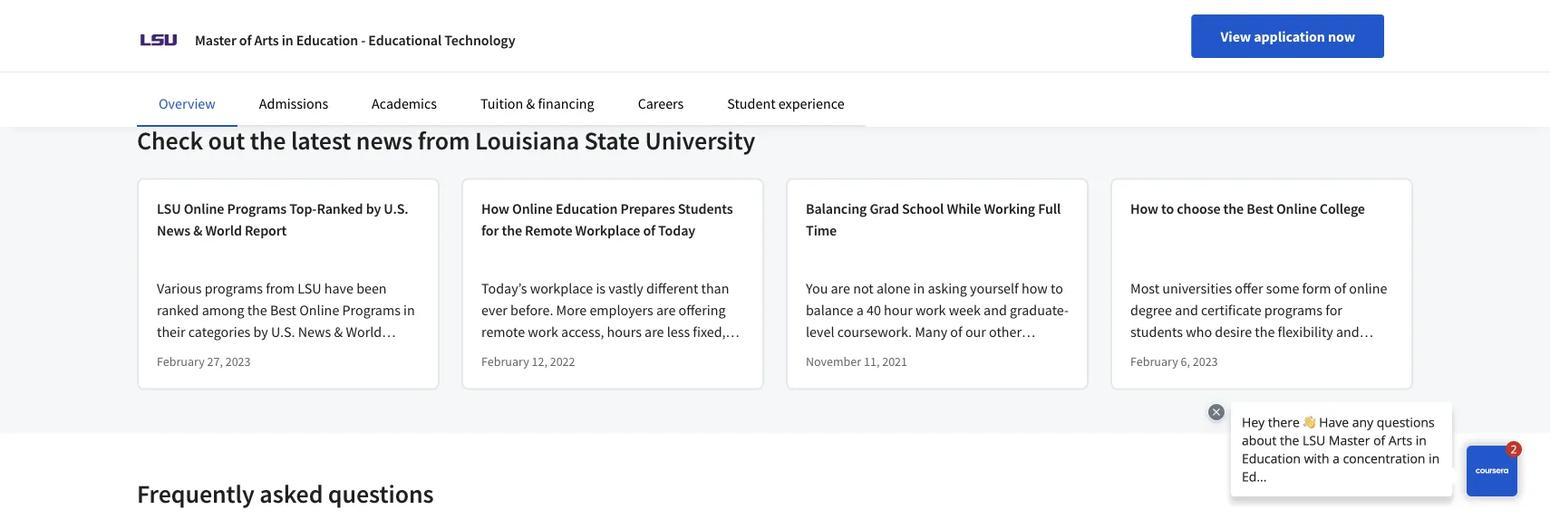Task type: locate. For each thing, give the bounding box(es) containing it.
1 horizontal spatial by
[[366, 200, 381, 218]]

1 horizontal spatial &
[[334, 323, 343, 341]]

1 vertical spatial in
[[914, 280, 925, 298]]

experience
[[779, 94, 845, 112]]

programs up report
[[227, 200, 287, 218]]

now
[[1329, 27, 1356, 45]]

programs
[[205, 280, 263, 298], [1265, 301, 1323, 320]]

before.
[[511, 301, 554, 320]]

to
[[1162, 200, 1175, 218], [1051, 280, 1064, 298], [615, 345, 628, 363], [921, 367, 934, 385], [1355, 389, 1368, 407]]

2 vertical spatial &
[[334, 323, 343, 341]]

1 vertical spatial flexibility
[[637, 389, 692, 407]]

0 vertical spatial u.s.
[[384, 200, 409, 218]]

flexibility up learning.
[[1278, 323, 1334, 341]]

1 horizontal spatial education
[[556, 200, 618, 218]]

variety
[[1326, 367, 1367, 385]]

are inside you are not alone in asking yourself how to balance a 40 hour work week and graduate- level coursework. many of our other students have had the same challenges, but they were able to pursue a graduate degree and work at the same time using the right strategies.
[[831, 280, 851, 298]]

0 horizontal spatial a
[[857, 301, 864, 320]]

how online education prepares students for the remote workplace of today
[[482, 200, 733, 240]]

you
[[806, 280, 828, 298]]

work down "members"
[[502, 389, 533, 407]]

1 horizontal spatial online
[[1350, 280, 1388, 298]]

from down academics
[[418, 124, 470, 156]]

0 vertical spatial have
[[325, 280, 354, 298]]

is
[[596, 280, 606, 298], [535, 389, 545, 407], [695, 389, 705, 407], [1279, 410, 1289, 428]]

is left key.
[[695, 389, 705, 407]]

1 vertical spatial same
[[948, 389, 981, 407]]

2 february from the left
[[482, 353, 529, 370]]

students up convenience
[[1131, 323, 1184, 341]]

1 vertical spatial are
[[657, 301, 676, 320]]

determine
[[1131, 410, 1194, 428]]

for down form
[[1326, 301, 1343, 320]]

hour
[[884, 301, 913, 320]]

read
[[205, 345, 235, 363]]

u.s.
[[384, 200, 409, 218], [271, 323, 295, 341]]

top-
[[289, 200, 317, 218]]

11,
[[864, 353, 880, 370]]

0 horizontal spatial u.s.
[[271, 323, 295, 341]]

the left the world.
[[616, 367, 636, 385]]

online up here!
[[299, 301, 339, 320]]

categories
[[188, 323, 251, 341]]

0 vertical spatial programs
[[227, 200, 287, 218]]

online down the out
[[184, 200, 224, 218]]

world down been
[[346, 323, 382, 341]]

0 horizontal spatial news
[[157, 222, 191, 240]]

0 vertical spatial degree
[[1131, 301, 1173, 320]]

fixed,
[[693, 323, 726, 341]]

1 horizontal spatial best
[[1247, 200, 1274, 218]]

from down must at the left bottom of the page
[[542, 367, 571, 385]]

u.s. up them
[[271, 323, 295, 341]]

news inside the various programs from lsu have been ranked among the best online programs in their categories by u.s. news & world report. read about them here!
[[298, 323, 331, 341]]

in left ever
[[404, 301, 415, 320]]

degree down most
[[1131, 301, 1173, 320]]

college
[[1172, 389, 1215, 407]]

how
[[482, 200, 510, 218], [1131, 200, 1159, 218]]

1 vertical spatial from
[[266, 280, 295, 298]]

have down 'coursework.'
[[862, 345, 891, 363]]

1 horizontal spatial 2023
[[1193, 353, 1219, 370]]

louisiana state university logo image
[[137, 18, 180, 62]]

here!
[[312, 345, 343, 363]]

1 horizontal spatial programs
[[1265, 301, 1323, 320]]

1 vertical spatial education
[[556, 200, 618, 218]]

lsu down the check
[[157, 200, 181, 218]]

1 horizontal spatial in
[[404, 301, 415, 320]]

it
[[1270, 389, 1278, 407]]

0 horizontal spatial have
[[325, 280, 354, 298]]

careers
[[638, 94, 684, 112]]

0 horizontal spatial 2023
[[226, 353, 251, 370]]

1 february from the left
[[157, 353, 205, 370]]

most
[[1131, 280, 1160, 298]]

u.s. right ranked
[[384, 200, 409, 218]]

& up here!
[[334, 323, 343, 341]]

2 horizontal spatial from
[[542, 367, 571, 385]]

are left less
[[645, 323, 664, 341]]

0 horizontal spatial degree
[[806, 389, 848, 407]]

programs inside most universities offer some form of online degree and certificate programs for students who desire the flexibility and convenience of distance learning. because of this large and ever-increasing variety of online college choices, it can be hard to determine which school is best for you.
[[1265, 301, 1323, 320]]

and
[[984, 301, 1007, 320], [1176, 301, 1199, 320], [1337, 323, 1360, 341], [482, 345, 505, 363], [1204, 367, 1228, 385], [610, 389, 634, 407], [851, 389, 874, 407]]

1 horizontal spatial degree
[[1131, 301, 1173, 320]]

1 vertical spatial a
[[982, 367, 989, 385]]

1 vertical spatial students
[[806, 345, 859, 363]]

online up remote
[[512, 200, 553, 218]]

are
[[831, 280, 851, 298], [657, 301, 676, 320], [645, 323, 664, 341]]

1 vertical spatial online
[[1131, 389, 1169, 407]]

by up about
[[254, 323, 268, 341]]

2 2023 from the left
[[1193, 353, 1219, 370]]

1 how from the left
[[482, 200, 510, 218]]

1 vertical spatial programs
[[1265, 301, 1323, 320]]

best right choose
[[1247, 200, 1274, 218]]

2023 right 27,
[[226, 353, 251, 370]]

the left remote
[[502, 222, 522, 240]]

0 vertical spatial flexibility
[[1278, 323, 1334, 341]]

1 horizontal spatial flexibility
[[1278, 323, 1334, 341]]

same down pursue
[[948, 389, 981, 407]]

0 horizontal spatial best
[[270, 301, 297, 320]]

online right form
[[1350, 280, 1388, 298]]

been
[[357, 280, 387, 298]]

1 horizontal spatial u.s.
[[384, 200, 409, 218]]

1 horizontal spatial world
[[346, 323, 382, 341]]

1 vertical spatial by
[[254, 323, 268, 341]]

choose
[[1177, 200, 1221, 218]]

to right hard
[[1355, 389, 1368, 407]]

0 vertical spatial same
[[943, 345, 976, 363]]

them
[[277, 345, 309, 363]]

to right how
[[1051, 280, 1064, 298]]

0 vertical spatial in
[[282, 31, 293, 49]]

is left best
[[1279, 410, 1289, 428]]

today's workplace is vastly different than ever before. more employers are offering remote work access, hours are less fixed, and teams must learn to communicate with members from across the world. the way we work is changing, and flexibility is key.
[[482, 280, 744, 407]]

same up pursue
[[943, 345, 976, 363]]

while
[[947, 200, 982, 218]]

0 horizontal spatial &
[[193, 222, 203, 240]]

news up here!
[[298, 323, 331, 341]]

large
[[1171, 367, 1202, 385]]

in right alone
[[914, 280, 925, 298]]

degree
[[1131, 301, 1173, 320], [806, 389, 848, 407]]

0 horizontal spatial lsu
[[157, 200, 181, 218]]

1 vertical spatial have
[[862, 345, 891, 363]]

balancing grad school while working full time
[[806, 200, 1061, 240]]

0 vertical spatial a
[[857, 301, 864, 320]]

2023 right 6,
[[1193, 353, 1219, 370]]

1 vertical spatial &
[[193, 222, 203, 240]]

online inside the various programs from lsu have been ranked among the best online programs in their categories by u.s. news & world report. read about them here!
[[299, 301, 339, 320]]

but
[[806, 367, 827, 385]]

february down their
[[157, 353, 205, 370]]

1 horizontal spatial a
[[982, 367, 989, 385]]

world left report
[[205, 222, 242, 240]]

communicate
[[631, 345, 714, 363]]

news up the various
[[157, 222, 191, 240]]

2023 for desire
[[1193, 353, 1219, 370]]

& inside the various programs from lsu have been ranked among the best online programs in their categories by u.s. news & world report. read about them here!
[[334, 323, 343, 341]]

members
[[482, 367, 539, 385]]

0 horizontal spatial by
[[254, 323, 268, 341]]

their
[[157, 323, 186, 341]]

the
[[680, 367, 703, 385]]

u.s. inside lsu online programs top-ranked by u.s. news & world report
[[384, 200, 409, 218]]

1 vertical spatial news
[[298, 323, 331, 341]]

able
[[892, 367, 919, 385]]

lsu left been
[[298, 280, 322, 298]]

among
[[202, 301, 244, 320]]

out
[[208, 124, 245, 156]]

1 horizontal spatial programs
[[342, 301, 401, 320]]

2021
[[883, 353, 908, 370]]

same
[[943, 345, 976, 363], [948, 389, 981, 407]]

is left vastly
[[596, 280, 606, 298]]

is down 12,
[[535, 389, 545, 407]]

academics link
[[372, 94, 437, 112]]

students up they
[[806, 345, 859, 363]]

0 horizontal spatial how
[[482, 200, 510, 218]]

strategies.
[[861, 410, 923, 428]]

november
[[806, 353, 862, 370]]

0 vertical spatial for
[[482, 222, 499, 240]]

and down universities
[[1176, 301, 1199, 320]]

1 horizontal spatial from
[[418, 124, 470, 156]]

because
[[1335, 345, 1386, 363]]

0 horizontal spatial students
[[806, 345, 859, 363]]

1 horizontal spatial lsu
[[298, 280, 322, 298]]

online down this
[[1131, 389, 1169, 407]]

the right among
[[247, 301, 267, 320]]

programs down been
[[342, 301, 401, 320]]

students inside most universities offer some form of online degree and certificate programs for students who desire the flexibility and convenience of distance learning. because of this large and ever-increasing variety of online college choices, it can be hard to determine which school is best for you.
[[1131, 323, 1184, 341]]

1 horizontal spatial have
[[862, 345, 891, 363]]

master of arts in education - educational technology
[[195, 31, 516, 49]]

education left -
[[296, 31, 358, 49]]

2 how from the left
[[1131, 200, 1159, 218]]

ever-
[[1231, 367, 1261, 385]]

how
[[1022, 280, 1048, 298]]

of left our
[[951, 323, 963, 341]]

have left been
[[325, 280, 354, 298]]

not
[[854, 280, 874, 298]]

coursework.
[[838, 323, 912, 341]]

flexibility inside today's workplace is vastly different than ever before. more employers are offering remote work access, hours are less fixed, and teams must learn to communicate with members from across the world. the way we work is changing, and flexibility is key.
[[637, 389, 692, 407]]

have inside you are not alone in asking yourself how to balance a 40 hour work week and graduate- level coursework. many of our other students have had the same challenges, but they were able to pursue a graduate degree and work at the same time using the right strategies.
[[862, 345, 891, 363]]

0 horizontal spatial from
[[266, 280, 295, 298]]

are down "different"
[[657, 301, 676, 320]]

convenience
[[1131, 345, 1207, 363]]

had
[[894, 345, 917, 363]]

of left this
[[1131, 367, 1143, 385]]

1 horizontal spatial news
[[298, 323, 331, 341]]

view application now
[[1221, 27, 1356, 45]]

0 vertical spatial programs
[[205, 280, 263, 298]]

0 vertical spatial students
[[1131, 323, 1184, 341]]

are left not
[[831, 280, 851, 298]]

& up the various
[[193, 222, 203, 240]]

college
[[1320, 200, 1366, 218]]

programs down some
[[1265, 301, 1323, 320]]

how down louisiana
[[482, 200, 510, 218]]

application
[[1254, 27, 1326, 45]]

flexibility down the world.
[[637, 389, 692, 407]]

best
[[1247, 200, 1274, 218], [270, 301, 297, 320]]

0 vertical spatial are
[[831, 280, 851, 298]]

1 vertical spatial degree
[[806, 389, 848, 407]]

for
[[482, 222, 499, 240], [1326, 301, 1343, 320], [1320, 410, 1337, 428]]

0 vertical spatial from
[[418, 124, 470, 156]]

1 vertical spatial u.s.
[[271, 323, 295, 341]]

1 vertical spatial programs
[[342, 301, 401, 320]]

0 vertical spatial news
[[157, 222, 191, 240]]

grad
[[870, 200, 900, 218]]

1 vertical spatial lsu
[[298, 280, 322, 298]]

1 vertical spatial world
[[346, 323, 382, 341]]

by right ranked
[[366, 200, 381, 218]]

of down prepares
[[643, 222, 656, 240]]

& right tuition
[[526, 94, 535, 112]]

1 horizontal spatial how
[[1131, 200, 1159, 218]]

how left choose
[[1131, 200, 1159, 218]]

news
[[356, 124, 413, 156]]

the inside the various programs from lsu have been ranked among the best online programs in their categories by u.s. news & world report. read about them here!
[[247, 301, 267, 320]]

1 horizontal spatial students
[[1131, 323, 1184, 341]]

be
[[1306, 389, 1321, 407]]

to down hours
[[615, 345, 628, 363]]

for down hard
[[1320, 410, 1337, 428]]

0 vertical spatial best
[[1247, 200, 1274, 218]]

education
[[296, 31, 358, 49], [556, 200, 618, 218]]

world
[[205, 222, 242, 240], [346, 323, 382, 341]]

how inside the how online education prepares students for the remote workplace of today
[[482, 200, 510, 218]]

from down report
[[266, 280, 295, 298]]

some
[[1267, 280, 1300, 298]]

degree down but on the right of page
[[806, 389, 848, 407]]

0 horizontal spatial february
[[157, 353, 205, 370]]

various
[[157, 280, 202, 298]]

overview
[[159, 94, 216, 112]]

world inside lsu online programs top-ranked by u.s. news & world report
[[205, 222, 242, 240]]

for left remote
[[482, 222, 499, 240]]

0 vertical spatial world
[[205, 222, 242, 240]]

february 12, 2022
[[482, 353, 575, 370]]

february for their
[[157, 353, 205, 370]]

february left 6,
[[1131, 353, 1179, 370]]

the right the out
[[250, 124, 286, 156]]

school
[[902, 200, 944, 218]]

0 horizontal spatial programs
[[205, 280, 263, 298]]

0 vertical spatial lsu
[[157, 200, 181, 218]]

which
[[1197, 410, 1233, 428]]

a up time
[[982, 367, 989, 385]]

of right form
[[1335, 280, 1347, 298]]

online inside lsu online programs top-ranked by u.s. news & world report
[[184, 200, 224, 218]]

2 vertical spatial in
[[404, 301, 415, 320]]

hours
[[607, 323, 642, 341]]

certificate
[[1202, 301, 1262, 320]]

degree inside most universities offer some form of online degree and certificate programs for students who desire the flexibility and convenience of distance learning. because of this large and ever-increasing variety of online college choices, it can be hard to determine which school is best for you.
[[1131, 301, 1173, 320]]

1 2023 from the left
[[226, 353, 251, 370]]

12,
[[532, 353, 548, 370]]

education up workplace
[[556, 200, 618, 218]]

today
[[659, 222, 696, 240]]

right
[[829, 410, 858, 428]]

0 horizontal spatial programs
[[227, 200, 287, 218]]

0 horizontal spatial education
[[296, 31, 358, 49]]

february down remote
[[482, 353, 529, 370]]

school
[[1236, 410, 1276, 428]]

0 vertical spatial by
[[366, 200, 381, 218]]

changing,
[[548, 389, 607, 407]]

best up them
[[270, 301, 297, 320]]

0 horizontal spatial flexibility
[[637, 389, 692, 407]]

2023
[[226, 353, 251, 370], [1193, 353, 1219, 370]]

3 february from the left
[[1131, 353, 1179, 370]]

lsu online programs top-ranked by u.s. news & world report
[[157, 200, 409, 240]]

in right arts at top
[[282, 31, 293, 49]]

2 vertical spatial from
[[542, 367, 571, 385]]

0 horizontal spatial world
[[205, 222, 242, 240]]

a left 40
[[857, 301, 864, 320]]

2 horizontal spatial in
[[914, 280, 925, 298]]

1 vertical spatial best
[[270, 301, 297, 320]]

in
[[282, 31, 293, 49], [914, 280, 925, 298], [404, 301, 415, 320]]

challenges,
[[978, 345, 1047, 363]]

ever
[[482, 301, 508, 320]]

programs up among
[[205, 280, 263, 298]]

2 horizontal spatial february
[[1131, 353, 1179, 370]]

is inside most universities offer some form of online degree and certificate programs for students who desire the flexibility and convenience of distance learning. because of this large and ever-increasing variety of online college choices, it can be hard to determine which school is best for you.
[[1279, 410, 1289, 428]]

0 vertical spatial &
[[526, 94, 535, 112]]

1 horizontal spatial february
[[482, 353, 529, 370]]

of inside the how online education prepares students for the remote workplace of today
[[643, 222, 656, 240]]

lsu inside lsu online programs top-ranked by u.s. news & world report
[[157, 200, 181, 218]]

to inside today's workplace is vastly different than ever before. more employers are offering remote work access, hours are less fixed, and teams must learn to communicate with members from across the world. the way we work is changing, and flexibility is key.
[[615, 345, 628, 363]]

about
[[238, 345, 274, 363]]

the up the distance
[[1255, 323, 1275, 341]]

the inside the how online education prepares students for the remote workplace of today
[[502, 222, 522, 240]]

&
[[526, 94, 535, 112], [193, 222, 203, 240], [334, 323, 343, 341]]



Task type: vqa. For each thing, say whether or not it's contained in the screenshot.
the pay.
no



Task type: describe. For each thing, give the bounding box(es) containing it.
tuition & financing link
[[481, 94, 595, 112]]

workplace
[[530, 280, 593, 298]]

online inside the how online education prepares students for the remote workplace of today
[[512, 200, 553, 218]]

the down the many
[[920, 345, 940, 363]]

of left arts at top
[[239, 31, 252, 49]]

yourself
[[971, 280, 1019, 298]]

workplace
[[576, 222, 641, 240]]

2023 for categories
[[226, 353, 251, 370]]

from inside the various programs from lsu have been ranked among the best online programs in their categories by u.s. news & world report. read about them here!
[[266, 280, 295, 298]]

by inside the various programs from lsu have been ranked among the best online programs in their categories by u.s. news & world report. read about them here!
[[254, 323, 268, 341]]

to inside most universities offer some form of online degree and certificate programs for students who desire the flexibility and convenience of distance learning. because of this large and ever-increasing variety of online college choices, it can be hard to determine which school is best for you.
[[1355, 389, 1368, 407]]

the inside most universities offer some form of online degree and certificate programs for students who desire the flexibility and convenience of distance learning. because of this large and ever-increasing variety of online college choices, it can be hard to determine which school is best for you.
[[1255, 323, 1275, 341]]

work down the before.
[[528, 323, 559, 341]]

work up the many
[[916, 301, 946, 320]]

1 vertical spatial for
[[1326, 301, 1343, 320]]

news inside lsu online programs top-ranked by u.s. news & world report
[[157, 222, 191, 240]]

educational
[[369, 31, 442, 49]]

world.
[[639, 367, 677, 385]]

tuition & financing
[[481, 94, 595, 112]]

technology
[[445, 31, 516, 49]]

the right the at
[[925, 389, 945, 407]]

the left right
[[806, 410, 826, 428]]

0 vertical spatial online
[[1350, 280, 1388, 298]]

overview link
[[159, 94, 216, 112]]

report.
[[157, 345, 202, 363]]

work up strategies.
[[877, 389, 908, 407]]

in inside the various programs from lsu have been ranked among the best online programs in their categories by u.s. news & world report. read about them here!
[[404, 301, 415, 320]]

of inside you are not alone in asking yourself how to balance a 40 hour work week and graduate- level coursework. many of our other students have had the same challenges, but they were able to pursue a graduate degree and work at the same time using the right strategies.
[[951, 323, 963, 341]]

universities
[[1163, 280, 1233, 298]]

louisiana
[[475, 124, 580, 156]]

students inside you are not alone in asking yourself how to balance a 40 hour work week and graduate- level coursework. many of our other students have had the same challenges, but they were able to pursue a graduate degree and work at the same time using the right strategies.
[[806, 345, 859, 363]]

to right "able"
[[921, 367, 934, 385]]

frequently asked questions
[[137, 478, 434, 510]]

and down were
[[851, 389, 874, 407]]

way
[[706, 367, 730, 385]]

have inside the various programs from lsu have been ranked among the best online programs in their categories by u.s. news & world report. read about them here!
[[325, 280, 354, 298]]

asked
[[260, 478, 323, 510]]

pursue
[[937, 367, 979, 385]]

programs inside the various programs from lsu have been ranked among the best online programs in their categories by u.s. news & world report. read about them here!
[[342, 301, 401, 320]]

with
[[717, 345, 744, 363]]

0 vertical spatial education
[[296, 31, 358, 49]]

report
[[245, 222, 287, 240]]

less
[[667, 323, 690, 341]]

programs inside the various programs from lsu have been ranked among the best online programs in their categories by u.s. news & world report. read about them here!
[[205, 280, 263, 298]]

the inside today's workplace is vastly different than ever before. more employers are offering remote work access, hours are less fixed, and teams must learn to communicate with members from across the world. the way we work is changing, and flexibility is key.
[[616, 367, 636, 385]]

arts
[[254, 31, 279, 49]]

can
[[1281, 389, 1303, 407]]

than
[[702, 280, 730, 298]]

questions
[[328, 478, 434, 510]]

lsu inside the various programs from lsu have been ranked among the best online programs in their categories by u.s. news & world report. read about them here!
[[298, 280, 322, 298]]

to left choose
[[1162, 200, 1175, 218]]

of down the who
[[1210, 345, 1222, 363]]

today's
[[482, 280, 527, 298]]

offer
[[1236, 280, 1264, 298]]

2 horizontal spatial &
[[526, 94, 535, 112]]

the right choose
[[1224, 200, 1244, 218]]

our
[[966, 323, 987, 341]]

teams
[[508, 345, 545, 363]]

and down remote
[[482, 345, 505, 363]]

education inside the how online education prepares students for the remote workplace of today
[[556, 200, 618, 218]]

balance
[[806, 301, 854, 320]]

-
[[361, 31, 366, 49]]

full
[[1039, 200, 1061, 218]]

& inside lsu online programs top-ranked by u.s. news & world report
[[193, 222, 203, 240]]

by inside lsu online programs top-ranked by u.s. news & world report
[[366, 200, 381, 218]]

student experience
[[728, 94, 845, 112]]

degree inside you are not alone in asking yourself how to balance a 40 hour work week and graduate- level coursework. many of our other students have had the same challenges, but they were able to pursue a graduate degree and work at the same time using the right strategies.
[[806, 389, 848, 407]]

careers link
[[638, 94, 684, 112]]

check
[[137, 124, 203, 156]]

0 horizontal spatial in
[[282, 31, 293, 49]]

graduate
[[992, 367, 1046, 385]]

6,
[[1181, 353, 1191, 370]]

student
[[728, 94, 776, 112]]

flexibility inside most universities offer some form of online degree and certificate programs for students who desire the flexibility and convenience of distance learning. because of this large and ever-increasing variety of online college choices, it can be hard to determine which school is best for you.
[[1278, 323, 1334, 341]]

best inside the various programs from lsu have been ranked among the best online programs in their categories by u.s. news & world report. read about them here!
[[270, 301, 297, 320]]

world inside the various programs from lsu have been ranked among the best online programs in their categories by u.s. news & world report. read about them here!
[[346, 323, 382, 341]]

from inside today's workplace is vastly different than ever before. more employers are offering remote work access, hours are less fixed, and teams must learn to communicate with members from across the world. the way we work is changing, and flexibility is key.
[[542, 367, 571, 385]]

using
[[1014, 389, 1047, 407]]

were
[[860, 367, 889, 385]]

of down because
[[1370, 367, 1382, 385]]

time
[[806, 222, 837, 240]]

alone
[[877, 280, 911, 298]]

how to choose the best online college
[[1131, 200, 1366, 218]]

we
[[482, 389, 499, 407]]

february 27, 2023
[[157, 353, 251, 370]]

ranked
[[157, 301, 199, 320]]

at
[[910, 389, 922, 407]]

working
[[984, 200, 1036, 218]]

hard
[[1324, 389, 1352, 407]]

and down yourself
[[984, 301, 1007, 320]]

key.
[[708, 389, 732, 407]]

balancing
[[806, 200, 867, 218]]

online left college
[[1277, 200, 1318, 218]]

february for who
[[1131, 353, 1179, 370]]

in inside you are not alone in asking yourself how to balance a 40 hour work week and graduate- level coursework. many of our other students have had the same challenges, but they were able to pursue a graduate degree and work at the same time using the right strategies.
[[914, 280, 925, 298]]

choices,
[[1218, 389, 1267, 407]]

different
[[647, 280, 699, 298]]

they
[[830, 367, 857, 385]]

and down across
[[610, 389, 634, 407]]

and up because
[[1337, 323, 1360, 341]]

admissions link
[[259, 94, 328, 112]]

students
[[678, 200, 733, 218]]

increasing
[[1261, 367, 1323, 385]]

frequently
[[137, 478, 255, 510]]

various programs from lsu have been ranked among the best online programs in their categories by u.s. news & world report. read about them here!
[[157, 280, 415, 363]]

february for work
[[482, 353, 529, 370]]

check out the latest news from louisiana state university
[[137, 124, 756, 156]]

how for how to choose the best online college
[[1131, 200, 1159, 218]]

week
[[949, 301, 981, 320]]

other
[[989, 323, 1022, 341]]

2 vertical spatial for
[[1320, 410, 1337, 428]]

for inside the how online education prepares students for the remote workplace of today
[[482, 222, 499, 240]]

and right large
[[1204, 367, 1228, 385]]

form
[[1303, 280, 1332, 298]]

prepares
[[621, 200, 675, 218]]

2 vertical spatial are
[[645, 323, 664, 341]]

how for how online education prepares students for the remote workplace of today
[[482, 200, 510, 218]]

more
[[556, 301, 587, 320]]

0 horizontal spatial online
[[1131, 389, 1169, 407]]

graduate-
[[1010, 301, 1069, 320]]

u.s. inside the various programs from lsu have been ranked among the best online programs in their categories by u.s. news & world report. read about them here!
[[271, 323, 295, 341]]

2022
[[550, 353, 575, 370]]

programs inside lsu online programs top-ranked by u.s. news & world report
[[227, 200, 287, 218]]

tuition
[[481, 94, 524, 112]]

desire
[[1216, 323, 1253, 341]]



